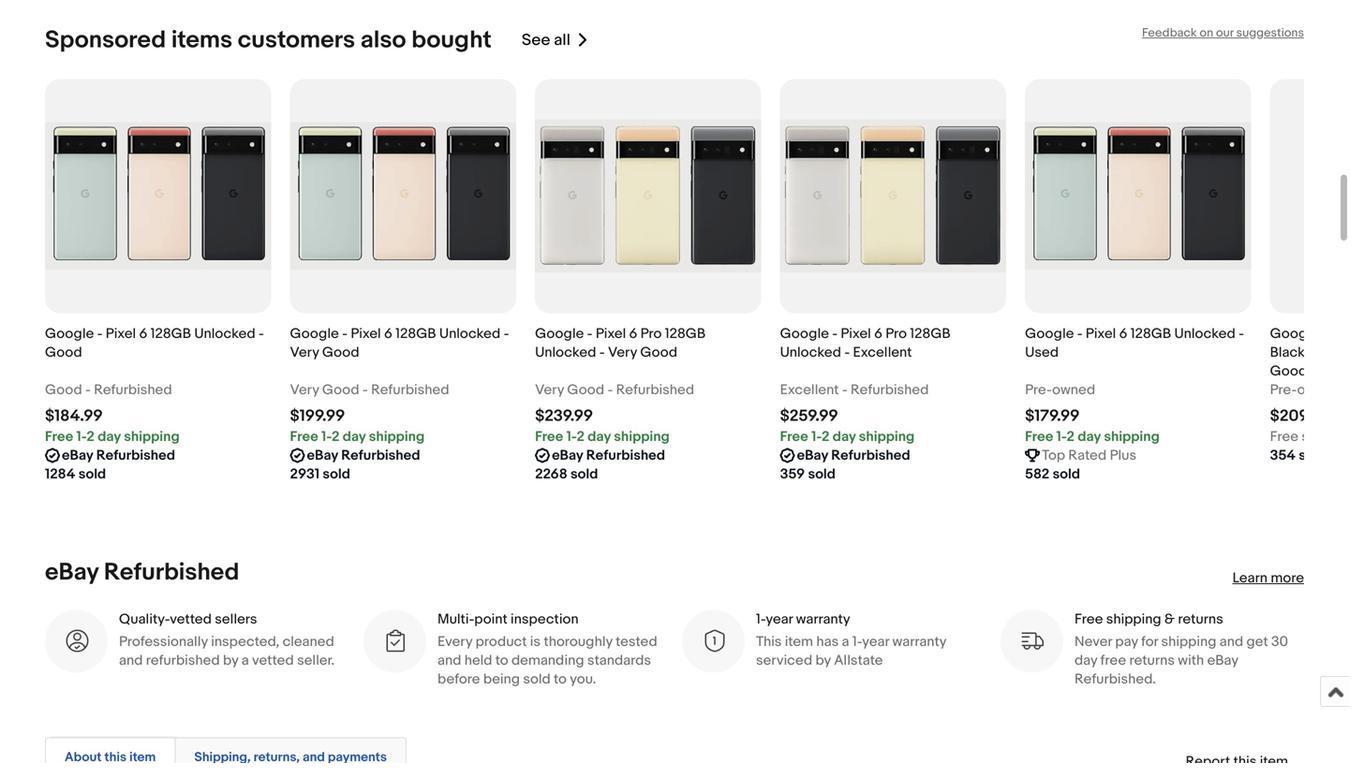 Task type: vqa. For each thing, say whether or not it's contained in the screenshot.
sold within the Google Pixe Pre-owned $209.90 Free shipping 354 sold
yes



Task type: describe. For each thing, give the bounding box(es) containing it.
359 sold text field
[[780, 465, 836, 484]]

sold for $239.99
[[571, 466, 598, 483]]

demanding
[[512, 653, 584, 670]]

google for $239.99
[[535, 326, 584, 342]]

$259.99 text field
[[780, 407, 839, 426]]

product
[[476, 634, 527, 651]]

unlocked for refurbished
[[194, 326, 256, 342]]

day inside very good - refurbished $199.99 free 1-2 day shipping
[[343, 429, 366, 445]]

582 sold
[[1026, 466, 1081, 483]]

$239.99 text field
[[535, 407, 593, 426]]

6 for $184.99
[[139, 326, 147, 342]]

2 inside very good - refurbished $239.99 free 1-2 day shipping
[[577, 429, 585, 445]]

free inside very good - refurbished $199.99 free 1-2 day shipping
[[290, 429, 318, 445]]

2931
[[290, 466, 320, 483]]

$184.99
[[45, 407, 103, 426]]

$179.99 text field
[[1026, 407, 1080, 426]]

feedback on our suggestions link
[[1143, 26, 1305, 40]]

free inside free shipping & returns never pay for shipping and get 30 day free returns with ebay refurbished.
[[1075, 611, 1104, 628]]

used
[[1026, 344, 1059, 361]]

1- inside pre-owned $179.99 free 1-2 day shipping
[[1057, 429, 1067, 445]]

Excellent - Refurbished text field
[[780, 381, 929, 400]]

1- inside very good - refurbished $239.99 free 1-2 day shipping
[[567, 429, 577, 445]]

free 1-2 day shipping text field for $184.99
[[45, 428, 180, 446]]

with details__icon image for this item has a 1-year warranty serviced by allstate
[[701, 629, 726, 655]]

6 for $239.99
[[629, 326, 638, 342]]

128gb for refurbished
[[151, 326, 191, 342]]

top rated plus
[[1042, 447, 1137, 464]]

refurbished down good - refurbished $184.99 free 1-2 day shipping
[[96, 447, 175, 464]]

professionally
[[119, 634, 208, 651]]

6 for $199.99
[[384, 326, 393, 342]]

1- inside good - refurbished $184.99 free 1-2 day shipping
[[76, 429, 87, 445]]

day inside very good - refurbished $239.99 free 1-2 day shipping
[[588, 429, 611, 445]]

- inside good - refurbished $184.99 free 1-2 day shipping
[[85, 382, 91, 399]]

- inside very good - refurbished $239.99 free 1-2 day shipping
[[608, 382, 613, 399]]

0 horizontal spatial to
[[496, 653, 509, 670]]

good inside "google - pixel 6 pro 128gb unlocked - very good"
[[640, 344, 678, 361]]

tested
[[616, 634, 658, 651]]

standards
[[588, 653, 651, 670]]

feedback
[[1143, 26, 1198, 40]]

top
[[1042, 447, 1066, 464]]

google pixe pre-owned $209.90 free shipping 354 sold
[[1271, 326, 1350, 464]]

pixel for $259.99
[[841, 326, 871, 342]]

refurbished down very good - refurbished $239.99 free 1-2 day shipping
[[587, 447, 666, 464]]

get
[[1247, 634, 1269, 651]]

free inside very good - refurbished $239.99 free 1-2 day shipping
[[535, 429, 564, 445]]

google inside google pixe pre-owned $209.90 free shipping 354 sold
[[1271, 326, 1320, 342]]

you.
[[570, 671, 597, 688]]

128gb for $179.99
[[1131, 326, 1172, 342]]

before
[[438, 671, 480, 688]]

128gb for -
[[396, 326, 436, 342]]

Free shipping text field
[[1271, 428, 1350, 446]]

good - refurbished $184.99 free 1-2 day shipping
[[45, 382, 180, 445]]

cleaned
[[283, 634, 334, 651]]

very inside "google - pixel 6 pro 128gb unlocked - very good"
[[608, 344, 637, 361]]

$179.99
[[1026, 407, 1080, 426]]

google - pixel 6 128gb unlocked - good
[[45, 326, 264, 361]]

2931 sold
[[290, 466, 350, 483]]

sold for $199.99
[[323, 466, 350, 483]]

free inside the excellent - refurbished $259.99 free 1-2 day shipping
[[780, 429, 809, 445]]

free inside pre-owned $179.99 free 1-2 day shipping
[[1026, 429, 1054, 445]]

google for $199.99
[[290, 326, 339, 342]]

owned inside google pixe pre-owned $209.90 free shipping 354 sold
[[1298, 382, 1341, 399]]

also
[[361, 26, 406, 55]]

ebay for $199.99
[[307, 447, 338, 464]]

2268
[[535, 466, 568, 483]]

very inside very good - refurbished $199.99 free 1-2 day shipping
[[290, 382, 319, 399]]

never
[[1075, 634, 1113, 651]]

See all text field
[[522, 30, 571, 50]]

refurbished
[[146, 653, 220, 670]]

sold for $259.99
[[808, 466, 836, 483]]

ebay refurbished text field for $239.99
[[552, 446, 666, 465]]

rated
[[1069, 447, 1107, 464]]

354 sold text field
[[1271, 446, 1327, 465]]

our
[[1217, 26, 1234, 40]]

ebay inside free shipping & returns never pay for shipping and get 30 day free returns with ebay refurbished.
[[1208, 653, 1239, 670]]

by inside 1-year warranty this item has a 1-year warranty serviced by allstate
[[816, 653, 831, 670]]

multi-point inspection every product is thoroughly tested and held to demanding standards before being sold to you.
[[438, 611, 658, 688]]

0 horizontal spatial year
[[766, 611, 793, 628]]

allstate
[[834, 653, 883, 670]]

google for $184.99
[[45, 326, 94, 342]]

0 vertical spatial vetted
[[170, 611, 212, 628]]

quality-
[[119, 611, 170, 628]]

Top Rated Plus text field
[[1042, 446, 1137, 465]]

sold for $179.99
[[1053, 466, 1081, 483]]

thoroughly
[[544, 634, 613, 651]]

very good - refurbished $199.99 free 1-2 day shipping
[[290, 382, 450, 445]]

Pre-owned text field
[[1026, 381, 1096, 400]]

refurbished inside the excellent - refurbished $259.99 free 1-2 day shipping
[[851, 382, 929, 399]]

1 horizontal spatial returns
[[1179, 611, 1224, 628]]

1284
[[45, 466, 75, 483]]

item
[[785, 634, 814, 651]]

ebay refurbished for $199.99
[[307, 447, 420, 464]]

see all
[[522, 30, 571, 50]]

refurbished inside very good - refurbished $239.99 free 1-2 day shipping
[[616, 382, 695, 399]]

Good - Refurbished text field
[[45, 381, 172, 400]]

on
[[1200, 26, 1214, 40]]

suggestions
[[1237, 26, 1305, 40]]

day inside free shipping & returns never pay for shipping and get 30 day free returns with ebay refurbished.
[[1075, 653, 1098, 670]]

refurbished inside good - refurbished $184.99 free 1-2 day shipping
[[94, 382, 172, 399]]

free shipping & returns never pay for shipping and get 30 day free returns with ebay refurbished.
[[1075, 611, 1289, 688]]

582
[[1026, 466, 1050, 483]]

0 horizontal spatial returns
[[1130, 653, 1175, 670]]

refurbished.
[[1075, 671, 1157, 688]]

items
[[171, 26, 232, 55]]

1-year warranty this item has a 1-year warranty serviced by allstate
[[756, 611, 947, 670]]

more
[[1271, 570, 1305, 587]]

shipping inside the excellent - refurbished $259.99 free 1-2 day shipping
[[859, 429, 915, 445]]

shipping inside very good - refurbished $199.99 free 1-2 day shipping
[[369, 429, 425, 445]]

359 sold
[[780, 466, 836, 483]]

with details__icon image for every product is thoroughly tested and held to demanding standards before being sold to you.
[[382, 629, 408, 655]]

2268 sold
[[535, 466, 598, 483]]

held
[[465, 653, 492, 670]]

354
[[1271, 447, 1296, 464]]

very good - refurbished text field for $239.99
[[535, 381, 695, 400]]

has
[[817, 634, 839, 651]]

and for every
[[438, 653, 462, 670]]

unlocked for -
[[439, 326, 501, 342]]

0 vertical spatial warranty
[[796, 611, 851, 628]]

pre- inside pre-owned $179.99 free 1-2 day shipping
[[1026, 382, 1053, 399]]

good inside good - refurbished $184.99 free 1-2 day shipping
[[45, 382, 82, 399]]

day inside pre-owned $179.99 free 1-2 day shipping
[[1078, 429, 1101, 445]]

and for returns
[[1220, 634, 1244, 651]]

see
[[522, 30, 551, 50]]

good inside google - pixel 6 128gb unlocked - good
[[45, 344, 82, 361]]

with details__icon image for professionally inspected, cleaned and refurbished by a vetted seller.
[[64, 629, 89, 655]]

$209.90
[[1271, 407, 1331, 426]]

refurbished inside very good - refurbished $199.99 free 1-2 day shipping
[[371, 382, 450, 399]]

free inside good - refurbished $184.99 free 1-2 day shipping
[[45, 429, 73, 445]]

pre-owned $179.99 free 1-2 day shipping
[[1026, 382, 1160, 445]]

&
[[1165, 611, 1175, 628]]

multi-
[[438, 611, 475, 628]]

free 1-2 day shipping text field for $179.99
[[1026, 428, 1160, 446]]

shipping inside very good - refurbished $239.99 free 1-2 day shipping
[[614, 429, 670, 445]]

very inside google - pixel 6 128gb unlocked - very good
[[290, 344, 319, 361]]

sponsored items customers also bought
[[45, 26, 492, 55]]

2 inside the excellent - refurbished $259.99 free 1-2 day shipping
[[822, 429, 830, 445]]

1- inside very good - refurbished $199.99 free 1-2 day shipping
[[322, 429, 332, 445]]

inspected,
[[211, 634, 280, 651]]

free
[[1101, 653, 1127, 670]]



Task type: locate. For each thing, give the bounding box(es) containing it.
free down $199.99
[[290, 429, 318, 445]]

very up $239.99
[[535, 382, 564, 399]]

by down has
[[816, 653, 831, 670]]

4 google from the left
[[780, 326, 829, 342]]

2 128gb from the left
[[396, 326, 436, 342]]

shipping inside google pixe pre-owned $209.90 free shipping 354 sold
[[1302, 429, 1350, 445]]

pro
[[641, 326, 662, 342], [886, 326, 907, 342]]

pixel inside google - pixel 6 128gb unlocked - used
[[1086, 326, 1117, 342]]

free 1-2 day shipping text field down $239.99
[[535, 428, 670, 446]]

1 vertical spatial year
[[863, 634, 890, 651]]

ebay inside ebay refurbished text field
[[797, 447, 829, 464]]

sellers
[[215, 611, 257, 628]]

sold right 359
[[808, 466, 836, 483]]

learn more
[[1233, 570, 1305, 587]]

with details__icon image left the professionally
[[64, 629, 89, 655]]

2 2 from the left
[[332, 429, 340, 445]]

excellent
[[853, 344, 912, 361], [780, 382, 839, 399]]

good up $184.99 text field
[[45, 382, 82, 399]]

1- down $239.99
[[567, 429, 577, 445]]

$199.99
[[290, 407, 345, 426]]

shipping inside good - refurbished $184.99 free 1-2 day shipping
[[124, 429, 180, 445]]

0 vertical spatial a
[[842, 634, 850, 651]]

Free 1-2 day shipping text field
[[45, 428, 180, 446], [535, 428, 670, 446], [780, 428, 915, 446], [1026, 428, 1160, 446]]

2 up rated
[[1067, 429, 1075, 445]]

1 horizontal spatial to
[[554, 671, 567, 688]]

to up 'being'
[[496, 653, 509, 670]]

refurbished down google - pixel 6 128gb unlocked - good
[[94, 382, 172, 399]]

1 vertical spatial a
[[242, 653, 249, 670]]

0 horizontal spatial excellent
[[780, 382, 839, 399]]

3 128gb from the left
[[665, 326, 706, 342]]

3 2 from the left
[[577, 429, 585, 445]]

2 down $184.99 text field
[[87, 429, 95, 445]]

1284 sold text field
[[45, 465, 106, 484]]

plus
[[1110, 447, 1137, 464]]

1 vertical spatial excellent
[[780, 382, 839, 399]]

4 with details__icon image from the left
[[1020, 629, 1045, 655]]

good up good - refurbished text field
[[45, 344, 82, 361]]

1 horizontal spatial warranty
[[893, 634, 947, 651]]

2 by from the left
[[816, 653, 831, 670]]

bought
[[412, 26, 492, 55]]

2 owned from the left
[[1298, 382, 1341, 399]]

4 128gb from the left
[[910, 326, 951, 342]]

1 pixel from the left
[[106, 326, 136, 342]]

unlocked
[[194, 326, 256, 342], [439, 326, 501, 342], [1175, 326, 1236, 342], [535, 344, 597, 361], [780, 344, 842, 361]]

refurbished inside text field
[[832, 447, 911, 464]]

refurbished down free 1-2 day shipping text field
[[341, 447, 420, 464]]

pixel up pre-owned text field
[[1086, 326, 1117, 342]]

2 horizontal spatial ebay refurbished text field
[[552, 446, 666, 465]]

excellent - refurbished $259.99 free 1-2 day shipping
[[780, 382, 929, 445]]

359
[[780, 466, 805, 483]]

very good - refurbished $239.99 free 1-2 day shipping
[[535, 382, 695, 445]]

$239.99
[[535, 407, 593, 426]]

unlocked inside google - pixel 6 pro 128gb unlocked - excellent
[[780, 344, 842, 361]]

6 up very good - refurbished $199.99 free 1-2 day shipping
[[384, 326, 393, 342]]

free 1-2 day shipping text field for $259.99
[[780, 428, 915, 446]]

ebay for $184.99
[[62, 447, 93, 464]]

quality-vetted sellers professionally inspected, cleaned and refurbished by a vetted seller.
[[119, 611, 335, 670]]

1 horizontal spatial ebay refurbished text field
[[307, 446, 420, 465]]

3 free 1-2 day shipping text field from the left
[[780, 428, 915, 446]]

google for $179.99
[[1026, 326, 1075, 342]]

$199.99 text field
[[290, 407, 345, 426]]

$184.99 text field
[[45, 407, 103, 426]]

with details__icon image left the 'this'
[[701, 629, 726, 655]]

sold right 1284 on the left of page
[[79, 466, 106, 483]]

refurbished down google - pixel 6 128gb unlocked - very good in the top left of the page
[[371, 382, 450, 399]]

0 vertical spatial excellent
[[853, 344, 912, 361]]

owned
[[1053, 382, 1096, 399], [1298, 382, 1341, 399]]

good up $199.99 text field at bottom
[[322, 382, 360, 399]]

owned inside pre-owned $179.99 free 1-2 day shipping
[[1053, 382, 1096, 399]]

pixel up good - refurbished text field
[[106, 326, 136, 342]]

very up very good - refurbished $239.99 free 1-2 day shipping
[[608, 344, 637, 361]]

google inside google - pixel 6 128gb unlocked - used
[[1026, 326, 1075, 342]]

google
[[45, 326, 94, 342], [290, 326, 339, 342], [535, 326, 584, 342], [780, 326, 829, 342], [1026, 326, 1075, 342], [1271, 326, 1320, 342]]

year
[[766, 611, 793, 628], [863, 634, 890, 651]]

2 pixel from the left
[[351, 326, 381, 342]]

1 vertical spatial to
[[554, 671, 567, 688]]

3 6 from the left
[[629, 326, 638, 342]]

and inside free shipping & returns never pay for shipping and get 30 day free returns with ebay refurbished.
[[1220, 634, 1244, 651]]

1- up the 'this'
[[756, 611, 766, 628]]

1 horizontal spatial by
[[816, 653, 831, 670]]

ebay refurbished text field for $199.99
[[307, 446, 420, 465]]

2 inside very good - refurbished $199.99 free 1-2 day shipping
[[332, 429, 340, 445]]

ebay refurbished for $239.99
[[552, 447, 666, 464]]

1- inside the excellent - refurbished $259.99 free 1-2 day shipping
[[812, 429, 822, 445]]

1 vertical spatial warranty
[[893, 634, 947, 651]]

1 vertical spatial returns
[[1130, 653, 1175, 670]]

shipping
[[124, 429, 180, 445], [369, 429, 425, 445], [614, 429, 670, 445], [859, 429, 915, 445], [1104, 429, 1160, 445], [1302, 429, 1350, 445], [1107, 611, 1162, 628], [1162, 634, 1217, 651]]

128gb inside google - pixel 6 128gb unlocked - used
[[1131, 326, 1172, 342]]

ebay refurbished text field for $184.99
[[62, 446, 175, 465]]

returns right &
[[1179, 611, 1224, 628]]

every
[[438, 634, 473, 651]]

2 ebay refurbished text field from the left
[[307, 446, 420, 465]]

3 with details__icon image from the left
[[701, 629, 726, 655]]

sold right 2931
[[323, 466, 350, 483]]

1284 sold
[[45, 466, 106, 483]]

1- up allstate
[[853, 634, 863, 651]]

1 6 from the left
[[139, 326, 147, 342]]

1 vertical spatial vetted
[[252, 653, 294, 670]]

pixel inside google - pixel 6 128gb unlocked - very good
[[351, 326, 381, 342]]

pixel inside "google - pixel 6 pro 128gb unlocked - very good"
[[596, 326, 626, 342]]

with details__icon image for never pay for shipping and get 30 day free returns with ebay refurbished.
[[1020, 629, 1045, 655]]

sold down demanding at the bottom of the page
[[523, 671, 551, 688]]

0 horizontal spatial and
[[119, 653, 143, 670]]

unlocked inside "google - pixel 6 pro 128gb unlocked - very good"
[[535, 344, 597, 361]]

eBay Refurbished text field
[[797, 446, 911, 465]]

excellent inside the excellent - refurbished $259.99 free 1-2 day shipping
[[780, 382, 839, 399]]

with details__icon image left never
[[1020, 629, 1045, 655]]

free inside google pixe pre-owned $209.90 free shipping 354 sold
[[1271, 429, 1299, 445]]

5 google from the left
[[1026, 326, 1075, 342]]

1- up the top
[[1057, 429, 1067, 445]]

6 up excellent - refurbished text field
[[875, 326, 883, 342]]

0 horizontal spatial vetted
[[170, 611, 212, 628]]

pre-
[[1026, 382, 1053, 399], [1271, 382, 1298, 399]]

Free 1-2 day shipping text field
[[290, 428, 425, 446]]

with
[[1178, 653, 1205, 670]]

6 inside google - pixel 6 128gb unlocked - used
[[1120, 326, 1128, 342]]

sold
[[1299, 447, 1327, 464], [79, 466, 106, 483], [323, 466, 350, 483], [571, 466, 598, 483], [808, 466, 836, 483], [1053, 466, 1081, 483], [523, 671, 551, 688]]

3 google from the left
[[535, 326, 584, 342]]

ebay refurbished text field down good - refurbished $184.99 free 1-2 day shipping
[[62, 446, 175, 465]]

128gb inside google - pixel 6 pro 128gb unlocked - excellent
[[910, 326, 951, 342]]

a down inspected,
[[242, 653, 249, 670]]

2 pro from the left
[[886, 326, 907, 342]]

30
[[1272, 634, 1289, 651]]

returns down "for"
[[1130, 653, 1175, 670]]

pro inside google - pixel 6 pro 128gb unlocked - excellent
[[886, 326, 907, 342]]

with details__icon image left "every"
[[382, 629, 408, 655]]

free down $239.99 text box on the left of page
[[535, 429, 564, 445]]

warranty right has
[[893, 634, 947, 651]]

2 google from the left
[[290, 326, 339, 342]]

for
[[1142, 634, 1159, 651]]

0 horizontal spatial very good - refurbished text field
[[290, 381, 450, 400]]

google inside "google - pixel 6 pro 128gb unlocked - very good"
[[535, 326, 584, 342]]

day up ebay refurbished text field
[[833, 429, 856, 445]]

pixe
[[1323, 326, 1350, 342]]

4 6 from the left
[[875, 326, 883, 342]]

1- down $259.99 text box
[[812, 429, 822, 445]]

by
[[223, 653, 238, 670], [816, 653, 831, 670]]

day inside good - refurbished $184.99 free 1-2 day shipping
[[98, 429, 121, 445]]

1 google from the left
[[45, 326, 94, 342]]

free 1-2 day shipping text field for $239.99
[[535, 428, 670, 446]]

pixel up very good - refurbished $239.99 free 1-2 day shipping
[[596, 326, 626, 342]]

1 pre- from the left
[[1026, 382, 1053, 399]]

6 for $259.99
[[875, 326, 883, 342]]

by inside the quality-vetted sellers professionally inspected, cleaned and refurbished by a vetted seller.
[[223, 653, 238, 670]]

good
[[45, 344, 82, 361], [322, 344, 360, 361], [640, 344, 678, 361], [45, 382, 82, 399], [322, 382, 360, 399], [567, 382, 605, 399]]

google - pixel 6 pro 128gb unlocked - very good
[[535, 326, 706, 361]]

refurbished down the excellent - refurbished $259.99 free 1-2 day shipping
[[832, 447, 911, 464]]

1 horizontal spatial pre-
[[1271, 382, 1298, 399]]

unlocked inside google - pixel 6 128gb unlocked - used
[[1175, 326, 1236, 342]]

6 for $179.99
[[1120, 326, 1128, 342]]

google inside google - pixel 6 pro 128gb unlocked - excellent
[[780, 326, 829, 342]]

128gb inside "google - pixel 6 pro 128gb unlocked - very good"
[[665, 326, 706, 342]]

day down $239.99
[[588, 429, 611, 445]]

google up excellent - refurbished text field
[[780, 326, 829, 342]]

day up top rated plus text field
[[1078, 429, 1101, 445]]

eBay Refurbished text field
[[62, 446, 175, 465], [307, 446, 420, 465], [552, 446, 666, 465]]

4 free 1-2 day shipping text field from the left
[[1026, 428, 1160, 446]]

5 128gb from the left
[[1131, 326, 1172, 342]]

is
[[530, 634, 541, 651]]

learn
[[1233, 570, 1268, 587]]

day down $199.99
[[343, 429, 366, 445]]

1- down $199.99 text field at bottom
[[322, 429, 332, 445]]

day down never
[[1075, 653, 1098, 670]]

very up $199.99 text field at bottom
[[290, 382, 319, 399]]

2268 sold text field
[[535, 465, 598, 484]]

5 2 from the left
[[1067, 429, 1075, 445]]

2 down $239.99
[[577, 429, 585, 445]]

2 down $199.99
[[332, 429, 340, 445]]

ebay refurbished down good - refurbished $184.99 free 1-2 day shipping
[[62, 447, 175, 464]]

tab list
[[45, 734, 1305, 764]]

unlocked inside google - pixel 6 128gb unlocked - good
[[194, 326, 256, 342]]

unlocked for $179.99
[[1175, 326, 1236, 342]]

2 pre- from the left
[[1271, 382, 1298, 399]]

this
[[756, 634, 782, 651]]

1 with details__icon image from the left
[[64, 629, 89, 655]]

vetted
[[170, 611, 212, 628], [252, 653, 294, 670]]

pro inside "google - pixel 6 pro 128gb unlocked - very good"
[[641, 326, 662, 342]]

good up very good - refurbished $199.99 free 1-2 day shipping
[[322, 344, 360, 361]]

0 vertical spatial returns
[[1179, 611, 1224, 628]]

sold inside 'text box'
[[808, 466, 836, 483]]

inspection
[[511, 611, 579, 628]]

- inside the excellent - refurbished $259.99 free 1-2 day shipping
[[843, 382, 848, 399]]

free 1-2 day shipping text field down $184.99 text field
[[45, 428, 180, 446]]

$209.90 text field
[[1271, 407, 1331, 426]]

6
[[139, 326, 147, 342], [384, 326, 393, 342], [629, 326, 638, 342], [875, 326, 883, 342], [1120, 326, 1128, 342]]

all
[[554, 30, 571, 50]]

pro up very good - refurbished $239.99 free 1-2 day shipping
[[641, 326, 662, 342]]

6 inside google - pixel 6 128gb unlocked - good
[[139, 326, 147, 342]]

by down inspected,
[[223, 653, 238, 670]]

0 vertical spatial year
[[766, 611, 793, 628]]

1 2 from the left
[[87, 429, 95, 445]]

- inside very good - refurbished $199.99 free 1-2 day shipping
[[363, 382, 368, 399]]

2931 sold text field
[[290, 465, 350, 484]]

pixel for $239.99
[[596, 326, 626, 342]]

a inside 1-year warranty this item has a 1-year warranty serviced by allstate
[[842, 634, 850, 651]]

warranty
[[796, 611, 851, 628], [893, 634, 947, 651]]

google up used
[[1026, 326, 1075, 342]]

2 free 1-2 day shipping text field from the left
[[535, 428, 670, 446]]

free down $259.99 text box
[[780, 429, 809, 445]]

pay
[[1116, 634, 1139, 651]]

1 horizontal spatial and
[[438, 653, 462, 670]]

2 with details__icon image from the left
[[382, 629, 408, 655]]

pixel for $179.99
[[1086, 326, 1117, 342]]

0 horizontal spatial owned
[[1053, 382, 1096, 399]]

1 horizontal spatial very good - refurbished text field
[[535, 381, 695, 400]]

ebay
[[62, 447, 93, 464], [307, 447, 338, 464], [552, 447, 583, 464], [797, 447, 829, 464], [45, 558, 99, 588], [1208, 653, 1239, 670]]

2 down $259.99 text box
[[822, 429, 830, 445]]

2 horizontal spatial and
[[1220, 634, 1244, 651]]

refurbished
[[94, 382, 172, 399], [371, 382, 450, 399], [616, 382, 695, 399], [851, 382, 929, 399], [96, 447, 175, 464], [341, 447, 420, 464], [587, 447, 666, 464], [832, 447, 911, 464], [104, 558, 239, 588]]

1 horizontal spatial excellent
[[853, 344, 912, 361]]

1 owned from the left
[[1053, 382, 1096, 399]]

0 horizontal spatial pro
[[641, 326, 662, 342]]

6 up good - refurbished text field
[[139, 326, 147, 342]]

google inside google - pixel 6 128gb unlocked - good
[[45, 326, 94, 342]]

128gb inside google - pixel 6 128gb unlocked - good
[[151, 326, 191, 342]]

free up the top
[[1026, 429, 1054, 445]]

good inside very good - refurbished $199.99 free 1-2 day shipping
[[322, 382, 360, 399]]

1 free 1-2 day shipping text field from the left
[[45, 428, 180, 446]]

sold for $184.99
[[79, 466, 106, 483]]

good inside google - pixel 6 128gb unlocked - very good
[[322, 344, 360, 361]]

google - pixel 6 128gb unlocked - very good
[[290, 326, 509, 361]]

refurbished up quality-
[[104, 558, 239, 588]]

128gb inside google - pixel 6 128gb unlocked - very good
[[396, 326, 436, 342]]

see all link
[[522, 26, 590, 55]]

pro for $259.99
[[886, 326, 907, 342]]

unlocked inside google - pixel 6 128gb unlocked - very good
[[439, 326, 501, 342]]

google for $259.99
[[780, 326, 829, 342]]

6 inside google - pixel 6 128gb unlocked - very good
[[384, 326, 393, 342]]

shipping inside pre-owned $179.99 free 1-2 day shipping
[[1104, 429, 1160, 445]]

google up good - refurbished text field
[[45, 326, 94, 342]]

ebay refurbished up quality-
[[45, 558, 239, 588]]

and inside the multi-point inspection every product is thoroughly tested and held to demanding standards before being sold to you.
[[438, 653, 462, 670]]

1 by from the left
[[223, 653, 238, 670]]

a inside the quality-vetted sellers professionally inspected, cleaned and refurbished by a vetted seller.
[[242, 653, 249, 670]]

refurbished down "google - pixel 6 pro 128gb unlocked - very good"
[[616, 382, 695, 399]]

3 pixel from the left
[[596, 326, 626, 342]]

5 pixel from the left
[[1086, 326, 1117, 342]]

0 horizontal spatial ebay refurbished text field
[[62, 446, 175, 465]]

128gb
[[151, 326, 191, 342], [396, 326, 436, 342], [665, 326, 706, 342], [910, 326, 951, 342], [1131, 326, 1172, 342]]

a right has
[[842, 634, 850, 651]]

2 very good - refurbished text field from the left
[[535, 381, 695, 400]]

1 ebay refurbished text field from the left
[[62, 446, 175, 465]]

sold inside google pixe pre-owned $209.90 free shipping 354 sold
[[1299, 447, 1327, 464]]

point
[[475, 611, 508, 628]]

free 1-2 day shipping text field down $259.99 on the right of the page
[[780, 428, 915, 446]]

pre- up $179.99 text box
[[1026, 382, 1053, 399]]

0 horizontal spatial warranty
[[796, 611, 851, 628]]

ebay refurbished for $259.99
[[797, 447, 911, 464]]

pixel for $184.99
[[106, 326, 136, 342]]

1 horizontal spatial year
[[863, 634, 890, 651]]

6 inside google - pixel 6 pro 128gb unlocked - excellent
[[875, 326, 883, 342]]

google - pixel 6 pro 128gb unlocked - excellent
[[780, 326, 951, 361]]

sold right "2268"
[[571, 466, 598, 483]]

sponsored
[[45, 26, 166, 55]]

google inside google - pixel 6 128gb unlocked - very good
[[290, 326, 339, 342]]

feedback on our suggestions
[[1143, 26, 1305, 40]]

pre- inside google pixe pre-owned $209.90 free shipping 354 sold
[[1271, 382, 1298, 399]]

owned up $209.90 text field
[[1298, 382, 1341, 399]]

1 horizontal spatial vetted
[[252, 653, 294, 670]]

excellent up $259.99 text box
[[780, 382, 839, 399]]

very
[[290, 344, 319, 361], [608, 344, 637, 361], [290, 382, 319, 399], [535, 382, 564, 399]]

1 128gb from the left
[[151, 326, 191, 342]]

day down $184.99 text field
[[98, 429, 121, 445]]

seller.
[[297, 653, 335, 670]]

4 2 from the left
[[822, 429, 830, 445]]

5 6 from the left
[[1120, 326, 1128, 342]]

free up never
[[1075, 611, 1104, 628]]

free 1-2 day shipping text field up the top rated plus
[[1026, 428, 1160, 446]]

2 6 from the left
[[384, 326, 393, 342]]

ebay for $259.99
[[797, 447, 829, 464]]

2 inside good - refurbished $184.99 free 1-2 day shipping
[[87, 429, 95, 445]]

google up $199.99
[[290, 326, 339, 342]]

ebay refurbished down the excellent - refurbished $259.99 free 1-2 day shipping
[[797, 447, 911, 464]]

0 vertical spatial to
[[496, 653, 509, 670]]

google up $239.99
[[535, 326, 584, 342]]

0 horizontal spatial pre-
[[1026, 382, 1053, 399]]

google left pixe
[[1271, 326, 1320, 342]]

very good - refurbished text field for $199.99
[[290, 381, 450, 400]]

google - pixel 6 128gb unlocked - used
[[1026, 326, 1245, 361]]

ebay for $239.99
[[552, 447, 583, 464]]

-
[[97, 326, 103, 342], [259, 326, 264, 342], [342, 326, 348, 342], [504, 326, 509, 342], [587, 326, 593, 342], [833, 326, 838, 342], [1078, 326, 1083, 342], [1239, 326, 1245, 342], [600, 344, 605, 361], [845, 344, 850, 361], [85, 382, 91, 399], [363, 382, 368, 399], [608, 382, 613, 399], [843, 382, 848, 399]]

being
[[483, 671, 520, 688]]

ebay refurbished text field down very good - refurbished $239.99 free 1-2 day shipping
[[552, 446, 666, 465]]

3 ebay refurbished text field from the left
[[552, 446, 666, 465]]

$259.99
[[780, 407, 839, 426]]

and left get
[[1220, 634, 1244, 651]]

very good - refurbished text field down "google - pixel 6 pro 128gb unlocked - very good"
[[535, 381, 695, 400]]

and inside the quality-vetted sellers professionally inspected, cleaned and refurbished by a vetted seller.
[[119, 653, 143, 670]]

very good - refurbished text field up free 1-2 day shipping text field
[[290, 381, 450, 400]]

serviced
[[756, 653, 813, 670]]

Pre-owned text field
[[1271, 381, 1341, 400]]

owned up $179.99
[[1053, 382, 1096, 399]]

good inside very good - refurbished $239.99 free 1-2 day shipping
[[567, 382, 605, 399]]

ebay refurbished text field down very good - refurbished $199.99 free 1-2 day shipping
[[307, 446, 420, 465]]

year up allstate
[[863, 634, 890, 651]]

returns
[[1179, 611, 1224, 628], [1130, 653, 1175, 670]]

pixel inside google - pixel 6 pro 128gb unlocked - excellent
[[841, 326, 871, 342]]

and down "every"
[[438, 653, 462, 670]]

customers
[[238, 26, 355, 55]]

582 sold text field
[[1026, 465, 1081, 484]]

1 very good - refurbished text field from the left
[[290, 381, 450, 400]]

excellent inside google - pixel 6 pro 128gb unlocked - excellent
[[853, 344, 912, 361]]

year up the 'this'
[[766, 611, 793, 628]]

pre- up $209.90 text field
[[1271, 382, 1298, 399]]

1 pro from the left
[[641, 326, 662, 342]]

day
[[98, 429, 121, 445], [343, 429, 366, 445], [588, 429, 611, 445], [833, 429, 856, 445], [1078, 429, 1101, 445], [1075, 653, 1098, 670]]

4 pixel from the left
[[841, 326, 871, 342]]

pro for refurbished
[[641, 326, 662, 342]]

vetted up the professionally
[[170, 611, 212, 628]]

very inside very good - refurbished $239.99 free 1-2 day shipping
[[535, 382, 564, 399]]

very up $199.99
[[290, 344, 319, 361]]

ebay refurbished
[[62, 447, 175, 464], [307, 447, 420, 464], [552, 447, 666, 464], [797, 447, 911, 464], [45, 558, 239, 588]]

and down the professionally
[[119, 653, 143, 670]]

pixel for $199.99
[[351, 326, 381, 342]]

day inside the excellent - refurbished $259.99 free 1-2 day shipping
[[833, 429, 856, 445]]

1 horizontal spatial pro
[[886, 326, 907, 342]]

1 horizontal spatial a
[[842, 634, 850, 651]]

Very Good - Refurbished text field
[[290, 381, 450, 400], [535, 381, 695, 400]]

free down "$184.99"
[[45, 429, 73, 445]]

1-
[[76, 429, 87, 445], [322, 429, 332, 445], [567, 429, 577, 445], [812, 429, 822, 445], [1057, 429, 1067, 445], [756, 611, 766, 628], [853, 634, 863, 651]]

6 up pre-owned $179.99 free 1-2 day shipping
[[1120, 326, 1128, 342]]

with details__icon image
[[64, 629, 89, 655], [382, 629, 408, 655], [701, 629, 726, 655], [1020, 629, 1045, 655]]

2 inside pre-owned $179.99 free 1-2 day shipping
[[1067, 429, 1075, 445]]

ebay refurbished for $184.99
[[62, 447, 175, 464]]

6 google from the left
[[1271, 326, 1320, 342]]

learn more link
[[1233, 569, 1305, 588]]

excellent up excellent - refurbished text field
[[853, 344, 912, 361]]

pixel up very good - refurbished $199.99 free 1-2 day shipping
[[351, 326, 381, 342]]

0 horizontal spatial by
[[223, 653, 238, 670]]

6 inside "google - pixel 6 pro 128gb unlocked - very good"
[[629, 326, 638, 342]]

1 horizontal spatial owned
[[1298, 382, 1341, 399]]

pixel inside google - pixel 6 128gb unlocked - good
[[106, 326, 136, 342]]

0 horizontal spatial a
[[242, 653, 249, 670]]

sold inside the multi-point inspection every product is thoroughly tested and held to demanding standards before being sold to you.
[[523, 671, 551, 688]]

sold inside text box
[[571, 466, 598, 483]]

1- down "$184.99"
[[76, 429, 87, 445]]

warranty up has
[[796, 611, 851, 628]]

free up 354
[[1271, 429, 1299, 445]]

good up very good - refurbished $239.99 free 1-2 day shipping
[[640, 344, 678, 361]]

pixel up excellent - refurbished text field
[[841, 326, 871, 342]]



